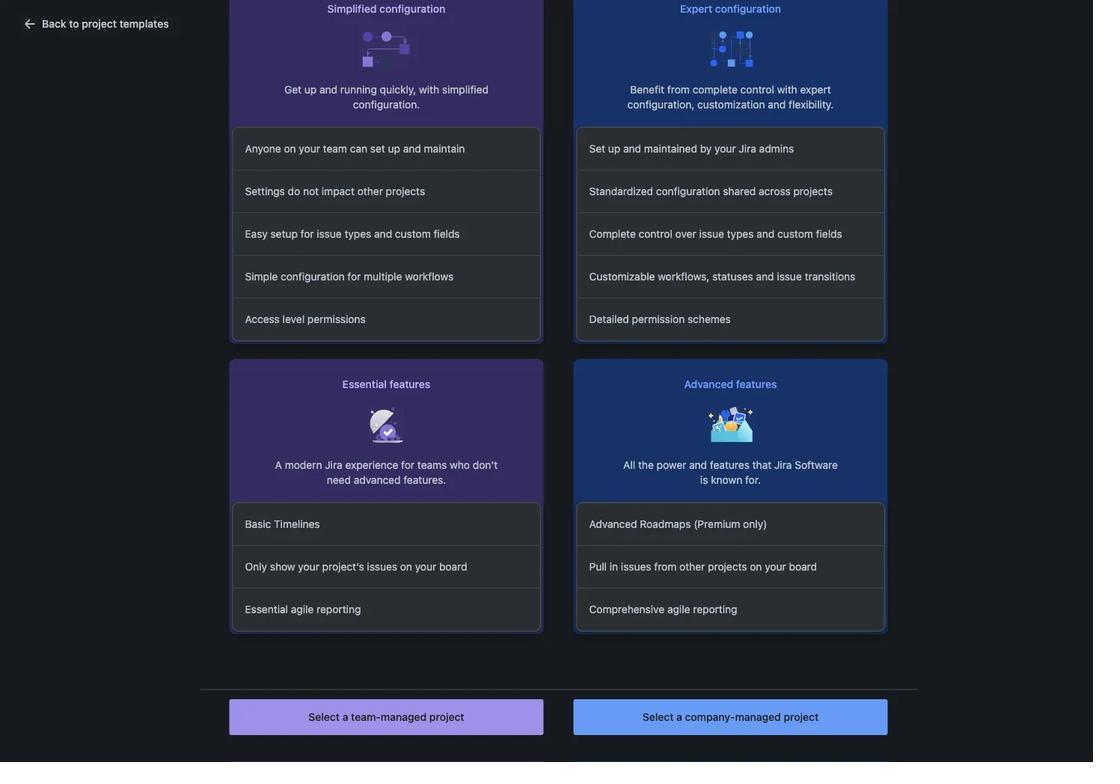 Task type: describe. For each thing, give the bounding box(es) containing it.
simplified configuration
[[328, 3, 446, 15]]

custom for workflows
[[395, 228, 431, 240]]

features.
[[404, 474, 446, 486]]

team-managed business
[[417, 182, 538, 194]]

statuses
[[712, 271, 753, 283]]

settings do not impact other projects
[[245, 185, 425, 198]]

configuration,
[[628, 98, 695, 111]]

for.
[[745, 474, 761, 486]]

expert configuration
[[680, 3, 781, 15]]

complete
[[693, 83, 738, 96]]

and left maintain
[[403, 143, 421, 155]]

basic
[[245, 518, 271, 531]]

only)
[[743, 518, 767, 531]]

who
[[450, 459, 470, 471]]

a for company-
[[677, 711, 682, 724]]

type
[[417, 151, 441, 163]]

configuration for simplified
[[380, 3, 446, 15]]

project for select a company-managed project
[[784, 711, 819, 724]]

to
[[69, 18, 79, 30]]

essential for essential features
[[342, 378, 387, 391]]

access level permissions
[[245, 313, 366, 326]]

up for set
[[608, 143, 621, 155]]

team-
[[417, 182, 448, 194]]

customization
[[698, 98, 765, 111]]

access
[[245, 313, 280, 326]]

can
[[350, 143, 367, 155]]

do
[[288, 185, 300, 198]]

(premium
[[694, 518, 740, 531]]

workflows
[[405, 271, 454, 283]]

lead
[[623, 151, 647, 163]]

benefit
[[630, 83, 665, 96]]

essential features
[[342, 378, 431, 391]]

customizable
[[589, 271, 655, 283]]

expert
[[800, 83, 831, 96]]

by
[[700, 143, 712, 155]]

Search field
[[809, 9, 959, 33]]

schemes
[[688, 313, 731, 326]]

comprehensive agile reporting
[[589, 604, 738, 616]]

1 vertical spatial from
[[654, 561, 677, 573]]

modern
[[285, 459, 322, 471]]

up for get
[[304, 83, 317, 96]]

create
[[554, 14, 587, 27]]

configuration for expert
[[715, 3, 781, 15]]

teams
[[418, 459, 447, 471]]

a modern jira experience for teams who don't need advanced features.
[[275, 459, 498, 486]]

flexibility.
[[789, 98, 834, 111]]

features for advanced features
[[736, 378, 777, 391]]

and inside benefit from complete control with expert configuration, customization and flexibility.
[[768, 98, 786, 111]]

company-
[[685, 711, 735, 724]]

easy setup for issue types and custom fields
[[245, 228, 460, 240]]

experience
[[345, 459, 398, 471]]

set up and maintained by your jira admins
[[589, 143, 794, 155]]

gtms
[[293, 182, 322, 194]]

is
[[700, 474, 708, 486]]

simplified
[[442, 83, 489, 96]]

1 vertical spatial control
[[639, 228, 673, 240]]

0 horizontal spatial on
[[284, 143, 296, 155]]

and up multiple
[[374, 228, 392, 240]]

anyone
[[245, 143, 281, 155]]

projects for configuration
[[386, 185, 425, 198]]

configuration.
[[353, 98, 420, 111]]

simplified
[[328, 3, 377, 15]]

types for statuses
[[727, 228, 754, 240]]

other for from
[[680, 561, 705, 573]]

back to project templates button
[[12, 12, 178, 36]]

2 board from the left
[[789, 561, 817, 573]]

1 horizontal spatial managed
[[448, 182, 492, 194]]

features inside the all the power and features that jira software is known for.
[[710, 459, 750, 471]]

basic timelines
[[245, 518, 320, 531]]

1 horizontal spatial on
[[400, 561, 412, 573]]

create button
[[545, 9, 596, 33]]

all
[[623, 459, 635, 471]]

jira work management
[[222, 111, 318, 122]]

standardized
[[589, 185, 653, 198]]

primary element
[[9, 0, 809, 42]]

not
[[303, 185, 319, 198]]

that
[[753, 459, 772, 471]]

configuration for standardized
[[656, 185, 720, 198]]

running
[[340, 83, 377, 96]]

roadmaps
[[640, 518, 691, 531]]

select a company-managed project button
[[574, 700, 888, 736]]

get up and running quickly, with simplified configuration.
[[284, 83, 489, 111]]

2 horizontal spatial issue
[[777, 271, 802, 283]]

create banner
[[0, 0, 1093, 42]]

select for select a team-managed project
[[309, 711, 340, 724]]

benefit from complete control with expert configuration, customization and flexibility.
[[628, 83, 834, 111]]

and inside get up and running quickly, with simplified configuration.
[[320, 83, 338, 96]]

business
[[495, 182, 538, 194]]

shared
[[723, 185, 756, 198]]

in
[[610, 561, 618, 573]]

simple configuration for multiple workflows
[[245, 271, 454, 283]]

team
[[323, 143, 347, 155]]

easy
[[245, 228, 268, 240]]

maintain
[[424, 143, 465, 155]]

features for essential features
[[390, 378, 431, 391]]

2 issues from the left
[[621, 561, 651, 573]]



Task type: locate. For each thing, give the bounding box(es) containing it.
for up features.
[[401, 459, 415, 471]]

1 horizontal spatial for
[[348, 271, 361, 283]]

workflows,
[[658, 271, 710, 283]]

2 horizontal spatial on
[[750, 561, 762, 573]]

types for for
[[345, 228, 371, 240]]

types
[[345, 228, 371, 240], [727, 228, 754, 240]]

select left the team-
[[309, 711, 340, 724]]

agile
[[291, 604, 314, 616], [668, 604, 690, 616]]

1 vertical spatial for
[[348, 271, 361, 283]]

0 horizontal spatial select
[[309, 711, 340, 724]]

2 a from the left
[[677, 711, 682, 724]]

other for impact
[[358, 185, 383, 198]]

timelines
[[274, 518, 320, 531]]

types up simple configuration for multiple workflows
[[345, 228, 371, 240]]

essential down only
[[245, 604, 288, 616]]

advanced down schemes
[[684, 378, 734, 391]]

with inside get up and running quickly, with simplified configuration.
[[419, 83, 439, 96]]

with right quickly,
[[419, 83, 439, 96]]

advanced
[[684, 378, 734, 391], [589, 518, 637, 531]]

0 horizontal spatial projects
[[386, 185, 425, 198]]

1 board from the left
[[439, 561, 467, 573]]

for right setup
[[301, 228, 314, 240]]

with up flexibility. on the right top of page
[[777, 83, 798, 96]]

open image
[[363, 108, 381, 126]]

0 horizontal spatial other
[[358, 185, 383, 198]]

2 horizontal spatial up
[[608, 143, 621, 155]]

fields for easy setup for issue types and custom fields
[[434, 228, 460, 240]]

back
[[42, 18, 66, 30]]

up right "set"
[[388, 143, 400, 155]]

permission
[[632, 313, 685, 326]]

issue for over
[[699, 228, 724, 240]]

1 vertical spatial essential
[[245, 604, 288, 616]]

from up configuration,
[[667, 83, 690, 96]]

configuration right the expert
[[715, 3, 781, 15]]

0 vertical spatial advanced
[[684, 378, 734, 391]]

and up is
[[689, 459, 707, 471]]

0 horizontal spatial reporting
[[317, 604, 361, 616]]

issue down 'settings do not impact other projects'
[[317, 228, 342, 240]]

managed for select a company-managed project
[[735, 711, 781, 724]]

0 horizontal spatial custom
[[395, 228, 431, 240]]

jira
[[222, 111, 237, 122], [739, 143, 757, 155], [325, 459, 343, 471], [775, 459, 792, 471]]

agile for essential
[[291, 604, 314, 616]]

0 horizontal spatial control
[[639, 228, 673, 240]]

select
[[309, 711, 340, 724], [643, 711, 674, 724]]

0 horizontal spatial issues
[[367, 561, 397, 573]]

up right set
[[608, 143, 621, 155]]

fields for complete control over issue types and custom fields
[[816, 228, 842, 240]]

projects right across
[[794, 185, 833, 198]]

pull
[[589, 561, 607, 573]]

2 fields from the left
[[816, 228, 842, 240]]

1 horizontal spatial other
[[680, 561, 705, 573]]

for
[[301, 228, 314, 240], [348, 271, 361, 283], [401, 459, 415, 471]]

select a team-managed project
[[309, 711, 464, 724]]

project inside select a company-managed project button
[[784, 711, 819, 724]]

essential agile reporting
[[245, 604, 361, 616]]

0 horizontal spatial a
[[343, 711, 348, 724]]

select for select a company-managed project
[[643, 711, 674, 724]]

0 vertical spatial other
[[358, 185, 383, 198]]

1 horizontal spatial agile
[[668, 604, 690, 616]]

set
[[370, 143, 385, 155]]

projects
[[386, 185, 425, 198], [794, 185, 833, 198], [708, 561, 747, 573]]

multiple
[[364, 271, 402, 283]]

with inside benefit from complete control with expert configuration, customization and flexibility.
[[777, 83, 798, 96]]

jira software image
[[39, 12, 139, 30], [39, 12, 139, 30]]

1 reporting from the left
[[317, 604, 361, 616]]

configuration up access level permissions
[[281, 271, 345, 283]]

2 select from the left
[[643, 711, 674, 724]]

0 horizontal spatial with
[[419, 83, 439, 96]]

2 agile from the left
[[668, 604, 690, 616]]

1 horizontal spatial control
[[741, 83, 775, 96]]

1 vertical spatial other
[[680, 561, 705, 573]]

advanced for advanced features
[[684, 378, 734, 391]]

essential down permissions
[[342, 378, 387, 391]]

agile down pull in issues from other projects on your board
[[668, 604, 690, 616]]

jira right that
[[775, 459, 792, 471]]

1 horizontal spatial custom
[[778, 228, 813, 240]]

2 types from the left
[[727, 228, 754, 240]]

1 horizontal spatial project
[[429, 711, 464, 724]]

settings
[[245, 185, 285, 198]]

1 select from the left
[[309, 711, 340, 724]]

essential
[[342, 378, 387, 391], [245, 604, 288, 616]]

0 horizontal spatial managed
[[381, 711, 427, 724]]

2 horizontal spatial projects
[[794, 185, 833, 198]]

a left the team-
[[343, 711, 348, 724]]

from down roadmaps
[[654, 561, 677, 573]]

other down the advanced roadmaps (premium only)
[[680, 561, 705, 573]]

1 horizontal spatial advanced
[[684, 378, 734, 391]]

projects down type
[[386, 185, 425, 198]]

and right statuses
[[756, 271, 774, 283]]

transitions
[[805, 271, 856, 283]]

1 horizontal spatial with
[[777, 83, 798, 96]]

quickly,
[[380, 83, 416, 96]]

2 vertical spatial for
[[401, 459, 415, 471]]

other right impact
[[358, 185, 383, 198]]

jira left admins
[[739, 143, 757, 155]]

project
[[82, 18, 117, 30], [429, 711, 464, 724], [784, 711, 819, 724]]

projects down (premium
[[708, 561, 747, 573]]

team-
[[351, 711, 381, 724]]

complete control over issue types and custom fields
[[589, 228, 842, 240]]

2 horizontal spatial project
[[784, 711, 819, 724]]

clear image
[[348, 111, 360, 123]]

1 vertical spatial advanced
[[589, 518, 637, 531]]

issue left transitions at the right
[[777, 271, 802, 283]]

on right anyone
[[284, 143, 296, 155]]

configuration for simple
[[281, 271, 345, 283]]

customizable workflows, statuses and issue transitions
[[589, 271, 856, 283]]

managed
[[448, 182, 492, 194], [381, 711, 427, 724], [735, 711, 781, 724]]

a for team-
[[343, 711, 348, 724]]

from
[[667, 83, 690, 96], [654, 561, 677, 573]]

1 horizontal spatial projects
[[708, 561, 747, 573]]

1 agile from the left
[[291, 604, 314, 616]]

issue
[[317, 228, 342, 240], [699, 228, 724, 240], [777, 271, 802, 283]]

setup
[[271, 228, 298, 240]]

issues right the "in"
[[621, 561, 651, 573]]

advanced features
[[684, 378, 777, 391]]

reporting down the project's
[[317, 604, 361, 616]]

control left over
[[639, 228, 673, 240]]

fields up transitions at the right
[[816, 228, 842, 240]]

up
[[304, 83, 317, 96], [388, 143, 400, 155], [608, 143, 621, 155]]

1 types from the left
[[345, 228, 371, 240]]

configuration right simplified
[[380, 3, 446, 15]]

advanced up the "in"
[[589, 518, 637, 531]]

over
[[676, 228, 697, 240]]

only show your project's issues on your board
[[245, 561, 467, 573]]

2 reporting from the left
[[693, 604, 738, 616]]

admins
[[759, 143, 794, 155]]

detailed
[[589, 313, 629, 326]]

expert
[[680, 3, 713, 15]]

0 horizontal spatial up
[[304, 83, 317, 96]]

select a team-managed project button
[[229, 700, 544, 736]]

advanced for advanced roadmaps (premium only)
[[589, 518, 637, 531]]

jira inside a modern jira experience for teams who don't need advanced features.
[[325, 459, 343, 471]]

power
[[657, 459, 686, 471]]

0 horizontal spatial issue
[[317, 228, 342, 240]]

project's
[[322, 561, 364, 573]]

1 horizontal spatial issue
[[699, 228, 724, 240]]

management
[[264, 111, 318, 122]]

control up the customization
[[741, 83, 775, 96]]

up right get
[[304, 83, 317, 96]]

for inside a modern jira experience for teams who don't need advanced features.
[[401, 459, 415, 471]]

set
[[589, 143, 605, 155]]

and inside the all the power and features that jira software is known for.
[[689, 459, 707, 471]]

impact
[[322, 185, 355, 198]]

1 with from the left
[[419, 83, 439, 96]]

0 vertical spatial from
[[667, 83, 690, 96]]

custom up workflows
[[395, 228, 431, 240]]

0 horizontal spatial types
[[345, 228, 371, 240]]

1 fields from the left
[[434, 228, 460, 240]]

fields up workflows
[[434, 228, 460, 240]]

key
[[293, 151, 311, 163]]

on right the project's
[[400, 561, 412, 573]]

your
[[299, 143, 320, 155], [715, 143, 736, 155], [298, 561, 319, 573], [415, 561, 436, 573], [765, 561, 786, 573]]

agile down show
[[291, 604, 314, 616]]

0 horizontal spatial project
[[82, 18, 117, 30]]

other
[[358, 185, 383, 198], [680, 561, 705, 573]]

software
[[795, 459, 838, 471]]

1 horizontal spatial select
[[643, 711, 674, 724]]

custom down across
[[778, 228, 813, 240]]

advanced
[[354, 474, 401, 486]]

level
[[283, 313, 305, 326]]

on down only)
[[750, 561, 762, 573]]

1 horizontal spatial fields
[[816, 228, 842, 240]]

anyone on your team can set up and maintain
[[245, 143, 465, 155]]

1 horizontal spatial a
[[677, 711, 682, 724]]

1 issues from the left
[[367, 561, 397, 573]]

issues right the project's
[[367, 561, 397, 573]]

for for multiple
[[348, 271, 361, 283]]

0 horizontal spatial essential
[[245, 604, 288, 616]]

2 horizontal spatial for
[[401, 459, 415, 471]]

permissions
[[307, 313, 366, 326]]

types down shared
[[727, 228, 754, 240]]

0 horizontal spatial board
[[439, 561, 467, 573]]

2 horizontal spatial managed
[[735, 711, 781, 724]]

control inside benefit from complete control with expert configuration, customization and flexibility.
[[741, 83, 775, 96]]

for for issue
[[301, 228, 314, 240]]

0 vertical spatial control
[[741, 83, 775, 96]]

jira up need
[[325, 459, 343, 471]]

templates image
[[21, 15, 39, 33]]

2 with from the left
[[777, 83, 798, 96]]

don't
[[473, 459, 498, 471]]

agile for comprehensive
[[668, 604, 690, 616]]

need
[[327, 474, 351, 486]]

reporting
[[317, 604, 361, 616], [693, 604, 738, 616]]

1 horizontal spatial types
[[727, 228, 754, 240]]

for left multiple
[[348, 271, 361, 283]]

fields
[[434, 228, 460, 240], [816, 228, 842, 240]]

project inside back to project templates button
[[82, 18, 117, 30]]

1 horizontal spatial board
[[789, 561, 817, 573]]

issue right over
[[699, 228, 724, 240]]

1 horizontal spatial reporting
[[693, 604, 738, 616]]

managed for select a team-managed project
[[381, 711, 427, 724]]

and left flexibility. on the right top of page
[[768, 98, 786, 111]]

all the power and features that jira software is known for.
[[623, 459, 838, 486]]

get
[[284, 83, 302, 96]]

detailed permission schemes
[[589, 313, 731, 326]]

configuration
[[380, 3, 446, 15], [715, 3, 781, 15], [656, 185, 720, 198], [281, 271, 345, 283]]

essential for essential agile reporting
[[245, 604, 288, 616]]

a
[[275, 459, 282, 471]]

0 vertical spatial for
[[301, 228, 314, 240]]

0 horizontal spatial advanced
[[589, 518, 637, 531]]

project inside "select a team-managed project" button
[[429, 711, 464, 724]]

pull in issues from other projects on your board
[[589, 561, 817, 573]]

projects for features
[[708, 561, 747, 573]]

0 vertical spatial essential
[[342, 378, 387, 391]]

0 horizontal spatial for
[[301, 228, 314, 240]]

1 horizontal spatial essential
[[342, 378, 387, 391]]

0 horizontal spatial fields
[[434, 228, 460, 240]]

configuration up over
[[656, 185, 720, 198]]

back to project templates
[[42, 18, 169, 30]]

1 horizontal spatial issues
[[621, 561, 651, 573]]

a left company-
[[677, 711, 682, 724]]

lead button
[[617, 149, 665, 166]]

reporting for essential agile reporting
[[317, 604, 361, 616]]

simple
[[245, 271, 278, 283]]

custom
[[395, 228, 431, 240], [778, 228, 813, 240]]

control
[[741, 83, 775, 96], [639, 228, 673, 240]]

1 custom from the left
[[395, 228, 431, 240]]

from inside benefit from complete control with expert configuration, customization and flexibility.
[[667, 83, 690, 96]]

jira left work
[[222, 111, 237, 122]]

up inside get up and running quickly, with simplified configuration.
[[304, 83, 317, 96]]

reporting for comprehensive agile reporting
[[693, 604, 738, 616]]

on
[[284, 143, 296, 155], [400, 561, 412, 573], [750, 561, 762, 573]]

0 horizontal spatial agile
[[291, 604, 314, 616]]

1 a from the left
[[343, 711, 348, 724]]

and
[[320, 83, 338, 96], [768, 98, 786, 111], [403, 143, 421, 155], [623, 143, 641, 155], [374, 228, 392, 240], [757, 228, 775, 240], [756, 271, 774, 283], [689, 459, 707, 471]]

jira inside the all the power and features that jira software is known for.
[[775, 459, 792, 471]]

maintained
[[644, 143, 697, 155]]

and down across
[[757, 228, 775, 240]]

and right set
[[623, 143, 641, 155]]

and left "running"
[[320, 83, 338, 96]]

comprehensive
[[589, 604, 665, 616]]

select left company-
[[643, 711, 674, 724]]

custom for issue
[[778, 228, 813, 240]]

1 horizontal spatial up
[[388, 143, 400, 155]]

2 custom from the left
[[778, 228, 813, 240]]

board
[[439, 561, 467, 573], [789, 561, 817, 573]]

select a company-managed project
[[643, 711, 819, 724]]

issue for for
[[317, 228, 342, 240]]

project for select a team-managed project
[[429, 711, 464, 724]]

reporting down pull in issues from other projects on your board
[[693, 604, 738, 616]]



Task type: vqa. For each thing, say whether or not it's contained in the screenshot.
Back to project types button
no



